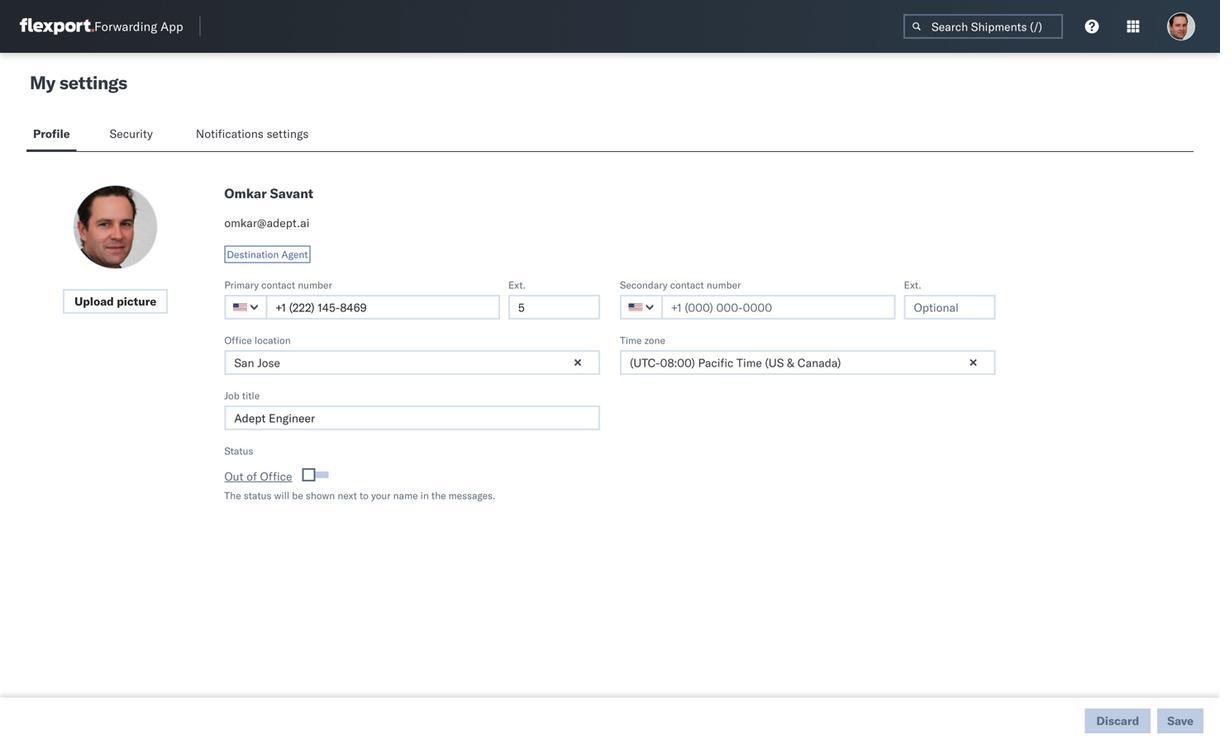 Task type: locate. For each thing, give the bounding box(es) containing it.
settings right "my"
[[59, 71, 127, 94]]

omkar@adept.ai
[[224, 216, 310, 230]]

primary contact number
[[224, 279, 332, 291]]

Optional telephone field
[[904, 295, 996, 320]]

1 horizontal spatial number
[[707, 279, 741, 291]]

2 +1 (000) 000-0000 telephone field from the left
[[661, 295, 896, 320]]

None checkbox
[[305, 472, 328, 479]]

0 horizontal spatial contact
[[261, 279, 295, 291]]

notifications
[[196, 126, 264, 141]]

+1 (000) 000-0000 telephone field for primary contact number
[[266, 295, 500, 320]]

office up will
[[260, 470, 292, 484]]

secondary contact number
[[620, 279, 741, 291]]

the status will be shown next to your name in the messages.
[[224, 490, 496, 502]]

the
[[224, 490, 241, 502]]

+1 (000) 000-0000 telephone field for secondary contact number
[[661, 295, 896, 320]]

name
[[393, 490, 418, 502]]

number right 'secondary'
[[707, 279, 741, 291]]

1 horizontal spatial settings
[[267, 126, 309, 141]]

settings
[[59, 71, 127, 94], [267, 126, 309, 141]]

upload
[[74, 294, 114, 309]]

picture
[[117, 294, 156, 309]]

settings inside button
[[267, 126, 309, 141]]

omkar savant
[[224, 185, 313, 202]]

0 horizontal spatial number
[[298, 279, 332, 291]]

1 vertical spatial settings
[[267, 126, 309, 141]]

title
[[242, 390, 260, 402]]

ext. up optional phone field
[[904, 279, 922, 291]]

United States text field
[[224, 295, 267, 320]]

contact for secondary
[[670, 279, 704, 291]]

destination agent
[[227, 248, 308, 261]]

0 horizontal spatial settings
[[59, 71, 127, 94]]

contact
[[261, 279, 295, 291], [670, 279, 704, 291]]

+1 (000) 000-0000 telephone field
[[266, 295, 500, 320], [661, 295, 896, 320]]

notifications settings
[[196, 126, 309, 141]]

(UTC-08:00) Pacific Time (US & Canada) text field
[[620, 350, 996, 375]]

notifications settings button
[[189, 119, 322, 151]]

Search Shipments (/) text field
[[904, 14, 1063, 39]]

number for primary contact number
[[298, 279, 332, 291]]

United States text field
[[620, 295, 663, 320]]

1 horizontal spatial +1 (000) 000-0000 telephone field
[[661, 295, 896, 320]]

1 +1 (000) 000-0000 telephone field from the left
[[266, 295, 500, 320]]

office location
[[224, 334, 291, 347]]

contact right 'secondary'
[[670, 279, 704, 291]]

settings right notifications
[[267, 126, 309, 141]]

office
[[224, 334, 252, 347], [260, 470, 292, 484]]

number for secondary contact number
[[707, 279, 741, 291]]

ext.
[[508, 279, 526, 291], [904, 279, 922, 291]]

forwarding
[[94, 19, 157, 34]]

primary
[[224, 279, 259, 291]]

secondary
[[620, 279, 668, 291]]

1 horizontal spatial office
[[260, 470, 292, 484]]

1 number from the left
[[298, 279, 332, 291]]

1 ext. from the left
[[508, 279, 526, 291]]

number down agent
[[298, 279, 332, 291]]

out
[[224, 470, 244, 484]]

1 horizontal spatial contact
[[670, 279, 704, 291]]

your
[[371, 490, 391, 502]]

profile button
[[26, 119, 77, 151]]

omkar
[[224, 185, 267, 202]]

savant
[[270, 185, 313, 202]]

0 horizontal spatial ext.
[[508, 279, 526, 291]]

0 horizontal spatial +1 (000) 000-0000 telephone field
[[266, 295, 500, 320]]

will
[[274, 490, 289, 502]]

+1 (000) 000-0000 telephone field up (utc-08:00) pacific time (us & canada) text box
[[661, 295, 896, 320]]

0 horizontal spatial office
[[224, 334, 252, 347]]

ext. up optional telephone field
[[508, 279, 526, 291]]

2 number from the left
[[707, 279, 741, 291]]

contact down destination agent
[[261, 279, 295, 291]]

number
[[298, 279, 332, 291], [707, 279, 741, 291]]

office down united states text field
[[224, 334, 252, 347]]

2 contact from the left
[[670, 279, 704, 291]]

the
[[431, 490, 446, 502]]

1 contact from the left
[[261, 279, 295, 291]]

to
[[360, 490, 369, 502]]

security
[[110, 126, 153, 141]]

0 vertical spatial settings
[[59, 71, 127, 94]]

1 horizontal spatial ext.
[[904, 279, 922, 291]]

be
[[292, 490, 303, 502]]

2 ext. from the left
[[904, 279, 922, 291]]

job
[[224, 390, 240, 402]]

+1 (000) 000-0000 telephone field up san jose text box
[[266, 295, 500, 320]]



Task type: describe. For each thing, give the bounding box(es) containing it.
upload picture
[[74, 294, 156, 309]]

1 vertical spatial office
[[260, 470, 292, 484]]

San Jose text field
[[224, 350, 600, 375]]

time zone
[[620, 334, 665, 347]]

contact for primary
[[261, 279, 295, 291]]

time
[[620, 334, 642, 347]]

messages.
[[449, 490, 496, 502]]

flexport. image
[[20, 18, 94, 35]]

Job title text field
[[224, 406, 600, 431]]

zone
[[644, 334, 665, 347]]

forwarding app link
[[20, 18, 183, 35]]

ext. for primary contact number
[[508, 279, 526, 291]]

0 vertical spatial office
[[224, 334, 252, 347]]

profile
[[33, 126, 70, 141]]

agent
[[281, 248, 308, 261]]

my settings
[[30, 71, 127, 94]]

settings for my settings
[[59, 71, 127, 94]]

settings for notifications settings
[[267, 126, 309, 141]]

app
[[160, 19, 183, 34]]

of
[[247, 470, 257, 484]]

job title
[[224, 390, 260, 402]]

location
[[254, 334, 291, 347]]

ext. for secondary contact number
[[904, 279, 922, 291]]

out of office
[[224, 470, 292, 484]]

status
[[224, 445, 253, 458]]

status
[[244, 490, 272, 502]]

shown
[[306, 490, 335, 502]]

destination
[[227, 248, 279, 261]]

Optional telephone field
[[508, 295, 600, 320]]

my
[[30, 71, 55, 94]]

security button
[[103, 119, 163, 151]]

in
[[420, 490, 429, 502]]

next
[[338, 490, 357, 502]]

forwarding app
[[94, 19, 183, 34]]

upload picture button
[[63, 289, 168, 314]]



Task type: vqa. For each thing, say whether or not it's contained in the screenshot.
FLEX's "-"
no



